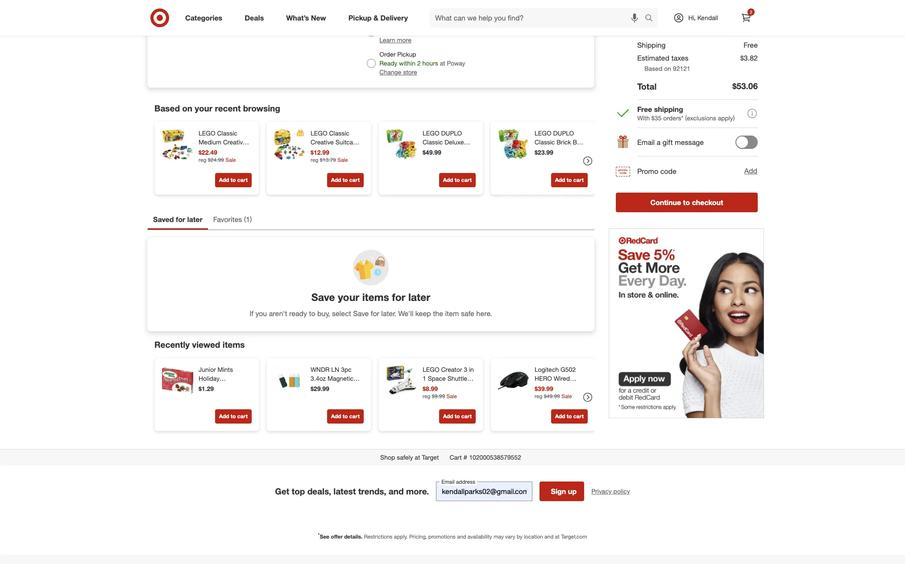 Task type: vqa. For each thing, say whether or not it's contained in the screenshot.
Foodie in 'Description Discover replicas of your favorite fast food brands in miniature with Foodie Mini Brands Series 2! There are 95+ miniatures of your favorite fast food brands to collect, including super rare gold and ultra-rare frozen moments! Can you find the scented Minis to delight your senses or find the smallest of snacks with our all new Mini Minis! Unwrap, peel and reveal some of the biggest fast food brands with Pizza Hut, Jack in the Box, Cinnabon and more! Which minis will you unbox?'
no



Task type: locate. For each thing, give the bounding box(es) containing it.
get left the top
[[275, 487, 290, 497]]

lego up $23.99
[[535, 130, 552, 137]]

1 horizontal spatial save
[[312, 291, 335, 304]]

box down deluxe
[[439, 147, 450, 155]]

for inside saved for later link
[[176, 215, 185, 224]]

0 horizontal spatial pickup
[[349, 13, 372, 22]]

1 horizontal spatial get
[[380, 27, 390, 35]]

save right the select
[[353, 310, 369, 319]]

0 horizontal spatial toys
[[223, 156, 236, 164]]

sale for lego classic medium creative brick box building toys for creative play, kids creative kit 10696
[[226, 157, 236, 163]]

later.
[[382, 310, 397, 319]]

toys down the shuttle
[[454, 384, 467, 392]]

sale inside the $8.99 reg $9.99 sale
[[447, 393, 457, 400]]

$49.24
[[737, 26, 758, 35]]

reg for $22.49
[[199, 157, 207, 163]]

$23.99 add to cart
[[535, 149, 584, 184]]

add to cart for junior mints holiday peppermint crunch theater box - 3.5oz
[[219, 414, 248, 420]]

toys up play,
[[223, 156, 236, 164]]

2 horizontal spatial and
[[545, 534, 554, 541]]

and right location
[[545, 534, 554, 541]]

order pickup ready within 2 hours at poway change store
[[380, 50, 466, 76]]

based on your recent browsing
[[155, 103, 280, 113]]

duplo inside lego duplo classic brick box building set 10913
[[554, 130, 574, 137]]

reg for $39.99
[[535, 393, 543, 400]]

0 vertical spatial get
[[380, 27, 390, 35]]

set
[[559, 147, 569, 155], [447, 156, 457, 164], [351, 393, 360, 401]]

2 vertical spatial set
[[351, 393, 360, 401]]

building inside lego classic medium creative brick box building toys for creative play, kids creative kit 10696
[[199, 156, 221, 164]]

we'll
[[399, 310, 414, 319]]

sale inside $39.99 reg $49.99 sale
[[562, 393, 572, 400]]

1 horizontal spatial free
[[744, 41, 758, 50]]

set inside lego duplo classic deluxe brick box building set 10914
[[447, 156, 457, 164]]

1 vertical spatial on
[[182, 103, 192, 113]]

0 horizontal spatial based
[[155, 103, 180, 113]]

building for lego classic medium creative brick box building toys for creative play, kids creative kit 10696
[[199, 156, 221, 164]]

1 horizontal spatial as
[[421, 27, 427, 35]]

items up the mints
[[223, 340, 245, 350]]

1 up $8.99
[[423, 375, 426, 383]]

get top deals, latest trends, and more.
[[275, 487, 429, 497]]

lego for lego duplo classic deluxe brick box building set 10914
[[423, 130, 440, 137]]

to down 'lego duplo classic brick box building set 10913' link
[[567, 177, 572, 184]]

lego creator 3 in 1 space shuttle & spaceship toys 31134
[[423, 366, 474, 401]]

set right bottle on the bottom
[[351, 393, 360, 401]]

ln
[[332, 366, 340, 374]]

lego classic creative suitcase 10713 image
[[274, 129, 305, 160], [274, 129, 305, 160]]

based for based on 92121
[[645, 65, 663, 73]]

1 horizontal spatial based
[[645, 65, 663, 73]]

to inside $29.99 add to cart
[[343, 414, 348, 420]]

2 duplo from the left
[[554, 130, 574, 137]]

0 vertical spatial toys
[[223, 156, 236, 164]]

1 horizontal spatial 1
[[423, 375, 426, 383]]

by
[[517, 534, 523, 541]]

items for recently viewed items
[[223, 340, 245, 350]]

categories link
[[178, 8, 234, 28]]

classic left deluxe
[[423, 138, 443, 146]]

privacy policy link
[[592, 488, 630, 497]]

add to cart button down 10913
[[551, 173, 588, 188]]

0 vertical spatial save
[[236, 17, 248, 24]]

details.
[[344, 534, 363, 541]]

to left kit
[[231, 177, 236, 184]]

lego creator 3 in 1 space shuttle & spaceship toys 31134 image
[[386, 366, 418, 397], [386, 366, 418, 397]]

lego inside lego duplo classic deluxe brick box building set 10914
[[423, 130, 440, 137]]

your up the select
[[338, 291, 360, 304]]

2 horizontal spatial 2
[[750, 9, 753, 15]]

get left it
[[380, 27, 390, 35]]

1 horizontal spatial toys
[[454, 384, 467, 392]]

building inside lego duplo classic deluxe brick box building set 10914
[[423, 156, 446, 164]]

1 horizontal spatial 2
[[638, 9, 641, 16]]

add inside 'button'
[[745, 167, 758, 176]]

duplo for brick
[[554, 130, 574, 137]]

None text field
[[436, 482, 533, 502]]

pickup up within
[[398, 50, 416, 58]]

for
[[249, 17, 255, 24], [237, 156, 245, 164], [176, 215, 185, 224], [392, 291, 406, 304], [371, 310, 380, 319]]

$22.49
[[199, 149, 217, 156]]

pricing,
[[409, 534, 427, 541]]

add to cart down 3.5oz
[[219, 414, 248, 420]]

2 horizontal spatial brick
[[557, 138, 571, 146]]

box inside "junior mints holiday peppermint crunch theater box - 3.5oz"
[[199, 402, 210, 410]]

1 vertical spatial your
[[338, 291, 360, 304]]

0 horizontal spatial brick
[[199, 147, 213, 155]]

0 vertical spatial &
[[374, 13, 379, 22]]

free up $3.82
[[744, 41, 758, 50]]

new
[[311, 13, 326, 22]]

1 horizontal spatial $49.99
[[544, 393, 560, 400]]

lego up space at the left of page
[[423, 366, 440, 374]]

1 vertical spatial $49.99
[[544, 393, 560, 400]]

0 vertical spatial based
[[645, 65, 663, 73]]

0 horizontal spatial delivery
[[381, 13, 408, 22]]

with
[[434, 18, 446, 26]]

lego up medium
[[199, 130, 216, 137]]

lego inside lego duplo classic brick box building set 10913
[[535, 130, 552, 137]]

cart inside $23.99 add to cart
[[574, 177, 584, 184]]

1 horizontal spatial set
[[447, 156, 457, 164]]

2 for 2
[[750, 9, 753, 15]]

1 vertical spatial 1
[[423, 375, 426, 383]]

get
[[380, 27, 390, 35], [275, 487, 290, 497]]

saved for later link
[[148, 211, 208, 230]]

orders*
[[664, 114, 684, 122]]

reg down $39.99
[[535, 393, 543, 400]]

10914
[[423, 165, 440, 173]]

later right the saved at the left of the page
[[187, 215, 203, 224]]

add to cart for lego creator 3 in 1 space shuttle & spaceship toys 31134
[[443, 414, 472, 420]]

1 horizontal spatial pickup
[[398, 50, 416, 58]]

add to cart button down 10914
[[439, 173, 476, 188]]

1 vertical spatial based
[[155, 103, 180, 113]]

pickup & delivery
[[349, 13, 408, 22]]

lego classic large creative brick box build your own creative toys, kids building kit 10698 image
[[155, 0, 191, 23]]

lego duplo classic brick box building set 10913 image
[[498, 129, 530, 160], [498, 129, 530, 160]]

0 vertical spatial items
[[643, 9, 658, 16]]

save for later button
[[232, 13, 271, 28]]

102000538579552
[[469, 454, 522, 462]]

2 vertical spatial at
[[555, 534, 560, 541]]

2 inside order pickup ready within 2 hours at poway change store
[[417, 59, 421, 67]]

add to cart button for lego creator 3 in 1 space shuttle & spaceship toys 31134
[[439, 410, 476, 424]]

pickup inside order pickup ready within 2 hours at poway change store
[[398, 50, 416, 58]]

to right continue
[[684, 198, 690, 207]]

1 horizontal spatial your
[[338, 291, 360, 304]]

delivery for day
[[410, 18, 433, 26]]

add to cart for lego classic medium creative brick box building toys for creative play, kids creative kit 10696
[[219, 177, 248, 184]]

1 inside lego creator 3 in 1 space shuttle & spaceship toys 31134
[[423, 375, 426, 383]]

reg inside $22.49 reg $24.99 sale
[[199, 157, 207, 163]]

& left same
[[374, 13, 379, 22]]

1 vertical spatial set
[[447, 156, 457, 164]]

classic
[[217, 130, 238, 137], [329, 130, 350, 137], [423, 138, 443, 146], [535, 138, 555, 146]]

add to cart button down $39.99 reg $49.99 sale
[[551, 410, 588, 424]]

lego up 10914
[[423, 130, 440, 137]]

sign up button
[[540, 482, 585, 502]]

0 vertical spatial on
[[665, 65, 672, 73]]

top
[[292, 487, 305, 497]]

2 horizontal spatial at
[[555, 534, 560, 541]]

1 horizontal spatial at
[[440, 59, 446, 67]]

get inside same day delivery with shipt get it as soon as 3pm today learn more
[[380, 27, 390, 35]]

reg inside '$12.99 reg $13.79 sale'
[[311, 157, 319, 163]]

1 vertical spatial get
[[275, 487, 290, 497]]

to down $39.99 reg $49.99 sale
[[567, 414, 572, 420]]

add to cart down play,
[[219, 177, 248, 184]]

to down bottle on the bottom
[[343, 414, 348, 420]]

2 left hours
[[417, 59, 421, 67]]

0 horizontal spatial duplo
[[441, 130, 462, 137]]

$49.99 inside $49.99 add to cart
[[423, 149, 442, 156]]

2 up subtotal
[[638, 9, 641, 16]]

and left more.
[[389, 487, 404, 497]]

2 vertical spatial save
[[353, 310, 369, 319]]

later inside 'button'
[[257, 17, 267, 24]]

lego inside lego creator 3 in 1 space shuttle & spaceship toys 31134
[[423, 366, 440, 374]]

What can we help you find? suggestions appear below search field
[[430, 8, 647, 28]]

lego
[[199, 130, 216, 137], [311, 130, 328, 137], [423, 130, 440, 137], [535, 130, 552, 137], [423, 366, 440, 374]]

at right safely
[[415, 454, 420, 462]]

lego inside lego classic medium creative brick box building toys for creative play, kids creative kit 10696
[[199, 130, 216, 137]]

delivery inside same day delivery with shipt get it as soon as 3pm today learn more
[[410, 18, 433, 26]]

items for save your items for later
[[362, 291, 389, 304]]

add to cart button down play,
[[215, 173, 252, 188]]

brick up 10914
[[423, 147, 437, 155]]

set down deluxe
[[447, 156, 457, 164]]

items up subtotal
[[643, 9, 658, 16]]

promo
[[638, 167, 659, 176]]

0 horizontal spatial set
[[351, 393, 360, 401]]

save right categories 'link'
[[236, 17, 248, 24]]

2 vertical spatial items
[[223, 340, 245, 350]]

kit
[[238, 174, 245, 182]]

to down lego duplo classic deluxe brick box building set 10914 link
[[455, 177, 460, 184]]

1 horizontal spatial brick
[[423, 147, 437, 155]]

brick down medium
[[199, 147, 213, 155]]

learn
[[380, 36, 396, 44]]

2 inside dropdown button
[[638, 9, 641, 16]]

2 up the $49.24
[[750, 9, 753, 15]]

1 vertical spatial free
[[638, 105, 653, 114]]

brick for lego duplo classic deluxe brick box building set 10914
[[423, 147, 437, 155]]

add
[[745, 167, 758, 176], [219, 177, 229, 184], [331, 177, 341, 184], [443, 177, 453, 184], [555, 177, 566, 184], [219, 414, 229, 420], [331, 414, 341, 420], [443, 414, 453, 420], [555, 414, 566, 420]]

$49.99 down gaming
[[544, 393, 560, 400]]

$49.99 up 10914
[[423, 149, 442, 156]]

0 horizontal spatial $49.99
[[423, 149, 442, 156]]

keep
[[416, 310, 431, 319]]

at right hours
[[440, 59, 446, 67]]

box left -
[[199, 402, 210, 410]]

brick inside lego classic medium creative brick box building toys for creative play, kids creative kit 10696
[[199, 147, 213, 155]]

set right $23.99
[[559, 147, 569, 155]]

suitcase
[[336, 138, 360, 146]]

saved for later
[[153, 215, 203, 224]]

classic inside lego duplo classic brick box building set 10913
[[535, 138, 555, 146]]

add to cart button for junior mints holiday peppermint crunch theater box - 3.5oz
[[215, 410, 252, 424]]

with
[[638, 114, 650, 122]]

more
[[397, 36, 412, 44]]

offer
[[331, 534, 343, 541]]

1 horizontal spatial building
[[423, 156, 446, 164]]

lego classic creative suitcase 10713 link
[[311, 129, 362, 155]]

2 horizontal spatial building
[[535, 147, 558, 155]]

as left 3pm
[[421, 27, 427, 35]]

1 horizontal spatial later
[[257, 17, 267, 24]]

message
[[675, 138, 704, 147]]

add to cart button down bottle on the bottom
[[327, 410, 364, 424]]

Store pickup radio
[[367, 59, 376, 68]]

1 right favorites
[[246, 215, 250, 224]]

1 vertical spatial &
[[469, 375, 473, 383]]

0 horizontal spatial at
[[415, 454, 420, 462]]

add to cart button for wndr ln 3pc 3.4oz magnetic silicone travel beauty bottle set
[[327, 410, 364, 424]]

add to cart down $39.99 reg $49.99 sale
[[555, 414, 584, 420]]

tomorrow
[[451, 7, 476, 14]]

0 horizontal spatial free
[[638, 105, 653, 114]]

1 horizontal spatial items
[[362, 291, 389, 304]]

1 as from the left
[[397, 27, 403, 35]]

2 horizontal spatial items
[[643, 9, 658, 16]]

lego classic medium creative brick box building toys for creative play, kids creative kit 10696 image
[[162, 129, 193, 160], [162, 129, 193, 160]]

0 vertical spatial later
[[257, 17, 267, 24]]

0 horizontal spatial save
[[236, 17, 248, 24]]

duplo inside lego duplo classic deluxe brick box building set 10914
[[441, 130, 462, 137]]

box up $23.99 add to cart
[[573, 138, 584, 146]]

brick inside lego duplo classic deluxe brick box building set 10914
[[423, 147, 437, 155]]

1 horizontal spatial &
[[469, 375, 473, 383]]

wndr ln 3pc 3.4oz magnetic silicone travel beauty bottle set image
[[274, 366, 305, 397], [274, 366, 305, 397]]

lego up 10713
[[311, 130, 328, 137]]

free for free
[[744, 41, 758, 50]]

0 vertical spatial $49.99
[[423, 149, 442, 156]]

mouse
[[559, 384, 578, 392]]

to inside button
[[684, 198, 690, 207]]

add inside $29.99 add to cart
[[331, 414, 341, 420]]

add to cart down "$9.99"
[[443, 414, 472, 420]]

soon
[[405, 27, 419, 35]]

gift
[[663, 138, 673, 147]]

restrictions
[[364, 534, 393, 541]]

save
[[236, 17, 248, 24], [312, 291, 335, 304], [353, 310, 369, 319]]

classic inside lego classic medium creative brick box building toys for creative play, kids creative kit 10696
[[217, 130, 238, 137]]

for inside save for later 'button'
[[249, 17, 255, 24]]

lego duplo classic deluxe brick box building set 10914 image
[[386, 129, 418, 160], [386, 129, 418, 160]]

ready
[[380, 59, 398, 67]]

10696
[[199, 183, 216, 191]]

brick up $23.99 add to cart
[[557, 138, 571, 146]]

sale for lego classic creative suitcase 10713
[[338, 157, 348, 163]]

none radio inside the cart item ready to fulfill group
[[367, 0, 376, 5]]

0 horizontal spatial on
[[182, 103, 192, 113]]

creative up $22.49 reg $24.99 sale
[[223, 138, 246, 146]]

0 vertical spatial at
[[440, 59, 446, 67]]

pickup
[[349, 13, 372, 22], [398, 50, 416, 58]]

at left target.com
[[555, 534, 560, 541]]

delivery up "soon"
[[410, 18, 433, 26]]

2 horizontal spatial set
[[559, 147, 569, 155]]

save up buy,
[[312, 291, 335, 304]]

lego inside lego classic creative suitcase 10713
[[311, 130, 328, 137]]

your left recent
[[195, 103, 213, 113]]

deluxe
[[445, 138, 464, 146]]

travel
[[335, 384, 350, 392]]

1 duplo from the left
[[441, 130, 462, 137]]

reg inside $39.99 reg $49.99 sale
[[535, 393, 543, 400]]

0 vertical spatial set
[[559, 147, 569, 155]]

logitech g502 hero wired gaming mouse image
[[498, 366, 530, 397], [498, 366, 530, 397]]

classic up $23.99
[[535, 138, 555, 146]]

to down '$12.99 reg $13.79 sale'
[[343, 177, 348, 184]]

wndr ln 3pc 3.4oz magnetic silicone travel beauty bottle set link
[[311, 366, 362, 401]]

save your items for later
[[312, 291, 431, 304]]

1 vertical spatial later
[[187, 215, 203, 224]]

0 horizontal spatial later
[[187, 215, 203, 224]]

checkout
[[692, 198, 724, 207]]

add to cart button down "$9.99"
[[439, 410, 476, 424]]

1 horizontal spatial delivery
[[410, 18, 433, 26]]

add to cart down $13.79 in the left of the page
[[331, 177, 360, 184]]

spaceship
[[423, 384, 453, 392]]

sale inside the cart item ready to fulfill group
[[515, 5, 527, 12]]

creative up 10713
[[311, 138, 334, 146]]

& down in
[[469, 375, 473, 383]]

shop safely at target
[[381, 454, 439, 462]]

and left availability
[[457, 534, 466, 541]]

add to cart button down $13.79 in the left of the page
[[327, 173, 364, 188]]

duplo up deluxe
[[441, 130, 462, 137]]

1 vertical spatial items
[[362, 291, 389, 304]]

None radio
[[367, 0, 376, 5]]

0 horizontal spatial your
[[195, 103, 213, 113]]

0 vertical spatial free
[[744, 41, 758, 50]]

save inside 'button'
[[236, 17, 248, 24]]

2 link
[[737, 8, 757, 28]]

delivery for &
[[381, 13, 408, 22]]

1
[[246, 215, 250, 224], [423, 375, 426, 383]]

0 horizontal spatial 2
[[417, 59, 421, 67]]

later up the keep
[[409, 291, 431, 304]]

* see offer details. restrictions apply. pricing, promotions and availability may vary by location and at target.com
[[318, 533, 588, 541]]

add to cart for lego classic creative suitcase 10713
[[331, 177, 360, 184]]

0 horizontal spatial items
[[223, 340, 245, 350]]

(
[[244, 215, 246, 224]]

1 vertical spatial toys
[[454, 384, 467, 392]]

what's new
[[286, 13, 326, 22]]

junior mints holiday peppermint crunch theater box - 3.5oz image
[[162, 366, 193, 397], [162, 366, 193, 397]]

2
[[638, 9, 641, 16], [750, 9, 753, 15], [417, 59, 421, 67]]

lego for lego classic medium creative brick box building toys for creative play, kids creative kit 10696
[[199, 130, 216, 137]]

1 horizontal spatial duplo
[[554, 130, 574, 137]]

3pc
[[341, 366, 352, 374]]

building for lego duplo classic deluxe brick box building set 10914
[[423, 156, 446, 164]]

31134
[[423, 393, 440, 401]]

0 horizontal spatial get
[[275, 487, 290, 497]]

reg down $12.99
[[311, 157, 319, 163]]

items up if you aren't ready to buy, select save for later. we'll keep the item safe here. at the bottom of the page
[[362, 291, 389, 304]]

reg down $8.99
[[423, 393, 431, 400]]

medium
[[199, 138, 222, 146]]

to inside $49.99 add to cart
[[455, 177, 460, 184]]

add to cart button down 3.5oz
[[215, 410, 252, 424]]

2 vertical spatial later
[[409, 291, 431, 304]]

sale inside '$12.99 reg $13.79 sale'
[[338, 157, 348, 163]]

classic inside lego duplo classic deluxe brick box building set 10914
[[423, 138, 443, 146]]

wired
[[554, 375, 570, 383]]

classic up medium
[[217, 130, 238, 137]]

None radio
[[367, 28, 376, 37]]

add inside $49.99 add to cart
[[443, 177, 453, 184]]

0 horizontal spatial building
[[199, 156, 221, 164]]

on left recent
[[182, 103, 192, 113]]

saved
[[153, 215, 174, 224]]

duplo
[[441, 130, 462, 137], [554, 130, 574, 137]]

lego for lego duplo classic brick box building set 10913
[[535, 130, 552, 137]]

0 vertical spatial 1
[[246, 215, 250, 224]]

free inside free shipping with $35 orders* (exclusions apply)
[[638, 105, 653, 114]]

free up with
[[638, 105, 653, 114]]

delivery up it
[[381, 13, 408, 22]]

1 horizontal spatial on
[[665, 65, 672, 73]]

may
[[494, 534, 504, 541]]

reg for $8.99
[[423, 393, 431, 400]]

box up $24.99 on the top
[[215, 147, 226, 155]]

reg inside the $8.99 reg $9.99 sale
[[423, 393, 431, 400]]

$12.99 reg $13.79 sale
[[311, 149, 348, 163]]

kendall
[[698, 14, 719, 21]]

add to cart button for lego duplo classic brick box building set 10913
[[551, 173, 588, 188]]

toys
[[223, 156, 236, 164], [454, 384, 467, 392]]

later left what's
[[257, 17, 267, 24]]

0 horizontal spatial as
[[397, 27, 403, 35]]

duplo up $23.99
[[554, 130, 574, 137]]

pickup left same
[[349, 13, 372, 22]]

brick for lego classic medium creative brick box building toys for creative play, kids creative kit 10696
[[199, 147, 213, 155]]

$49.99
[[423, 149, 442, 156], [544, 393, 560, 400]]

on down estimated taxes
[[665, 65, 672, 73]]

1 vertical spatial save
[[312, 291, 335, 304]]

lego classic creative suitcase 10713
[[311, 130, 360, 155]]

based on 92121
[[645, 65, 691, 73]]

as right it
[[397, 27, 403, 35]]

reg down $22.49
[[199, 157, 207, 163]]

play,
[[224, 165, 236, 173]]

classic up suitcase on the left of page
[[329, 130, 350, 137]]

1 vertical spatial pickup
[[398, 50, 416, 58]]

sale for logitech g502 hero wired gaming mouse
[[562, 393, 572, 400]]

10713
[[311, 147, 328, 155]]

0 vertical spatial your
[[195, 103, 213, 113]]

sale inside $22.49 reg $24.99 sale
[[226, 157, 236, 163]]



Task type: describe. For each thing, give the bounding box(es) containing it.
trends,
[[358, 487, 387, 497]]

later for save for later
[[257, 17, 267, 24]]

peppermint
[[199, 384, 231, 392]]

cart # 102000538579552
[[450, 454, 522, 462]]

hi, kendall
[[689, 14, 719, 21]]

recent
[[215, 103, 241, 113]]

lego for lego creator 3 in 1 space shuttle & spaceship toys 31134
[[423, 366, 440, 374]]

toys inside lego creator 3 in 1 space shuttle & spaceship toys 31134
[[454, 384, 467, 392]]

select
[[332, 310, 351, 319]]

later for saved for later
[[187, 215, 203, 224]]

box inside lego duplo classic brick box building set 10913
[[573, 138, 584, 146]]

change store button
[[380, 68, 417, 77]]

continue
[[651, 198, 682, 207]]

creative inside lego classic creative suitcase 10713
[[311, 138, 334, 146]]

recently viewed items
[[155, 340, 245, 350]]

lego for lego classic creative suitcase 10713
[[311, 130, 328, 137]]

set inside lego duplo classic brick box building set 10913
[[559, 147, 569, 155]]

92121
[[673, 65, 691, 73]]

on for your
[[182, 103, 192, 113]]

apply.
[[394, 534, 408, 541]]

creative down play,
[[213, 174, 236, 182]]

hours
[[423, 59, 438, 67]]

$22.49 reg $24.99 sale
[[199, 149, 236, 163]]

3
[[464, 366, 468, 374]]

target redcard save 5% get more every day. in store & online. apply now for a credit or debit redcard. *some restrictions apply. image
[[609, 229, 765, 419]]

wndr ln 3pc 3.4oz magnetic silicone travel beauty bottle set
[[311, 366, 360, 401]]

add inside $23.99 add to cart
[[555, 177, 566, 184]]

$24.99
[[208, 157, 224, 163]]

set inside wndr ln 3pc 3.4oz magnetic silicone travel beauty bottle set
[[351, 393, 360, 401]]

2 horizontal spatial later
[[409, 291, 431, 304]]

add to cart button for lego duplo classic deluxe brick box building set 10914
[[439, 173, 476, 188]]

creator
[[441, 366, 462, 374]]

1 horizontal spatial and
[[457, 534, 466, 541]]

save for save for later
[[236, 17, 248, 24]]

2 for 2 items
[[638, 9, 641, 16]]

to down the $8.99 reg $9.99 sale
[[455, 414, 460, 420]]

safe
[[461, 310, 475, 319]]

$9.99
[[432, 393, 445, 400]]

gaming
[[535, 384, 557, 392]]

estimated
[[638, 53, 670, 62]]

email
[[638, 138, 655, 147]]

junior mints holiday peppermint crunch theater box - 3.5oz link
[[199, 366, 250, 410]]

2 horizontal spatial save
[[353, 310, 369, 319]]

$49.99 inside $39.99 reg $49.99 sale
[[544, 393, 560, 400]]

to left buy,
[[309, 310, 316, 319]]

2 items button
[[616, 0, 758, 23]]

on for 92121
[[665, 65, 672, 73]]

free shipping with $35 orders* (exclusions apply)
[[638, 105, 735, 122]]

today
[[443, 27, 459, 35]]

building inside lego duplo classic brick box building set 10913
[[535, 147, 558, 155]]

free for free shipping with $35 orders* (exclusions apply)
[[638, 105, 653, 114]]

sign up
[[551, 488, 577, 497]]

12:00pm tomorrow
[[428, 7, 476, 14]]

magnetic
[[328, 375, 354, 383]]

apply)
[[718, 114, 735, 122]]

location
[[524, 534, 543, 541]]

$53.06
[[733, 81, 758, 91]]

wndr
[[311, 366, 330, 374]]

1 vertical spatial at
[[415, 454, 420, 462]]

email a gift message
[[638, 138, 704, 147]]

12:00pm
[[428, 7, 450, 14]]

promotions
[[429, 534, 456, 541]]

0 horizontal spatial and
[[389, 487, 404, 497]]

shop
[[381, 454, 395, 462]]

cart inside $49.99 add to cart
[[462, 177, 472, 184]]

toys inside lego classic medium creative brick box building toys for creative play, kids creative kit 10696
[[223, 156, 236, 164]]

categories
[[185, 13, 223, 22]]

lego duplo classic deluxe brick box building set 10914 link
[[423, 129, 474, 173]]

save for save your items for later
[[312, 291, 335, 304]]

items inside dropdown button
[[643, 9, 658, 16]]

search
[[641, 14, 663, 23]]

latest
[[334, 487, 356, 497]]

same
[[380, 18, 396, 26]]

poway
[[447, 59, 466, 67]]

$23.99
[[535, 149, 554, 156]]

& inside lego creator 3 in 1 space shuttle & spaceship toys 31134
[[469, 375, 473, 383]]

brick inside lego duplo classic brick box building set 10913
[[557, 138, 571, 146]]

within
[[399, 59, 416, 67]]

at inside order pickup ready within 2 hours at poway change store
[[440, 59, 446, 67]]

pickup & delivery link
[[341, 8, 419, 28]]

order
[[380, 50, 396, 58]]

box inside lego classic medium creative brick box building toys for creative play, kids creative kit 10696
[[215, 147, 226, 155]]

in
[[469, 366, 474, 374]]

if
[[250, 310, 254, 319]]

$3.82
[[741, 53, 758, 62]]

cart inside $29.99 add to cart
[[350, 414, 360, 420]]

10913
[[535, 156, 552, 164]]

classic inside lego classic creative suitcase 10713
[[329, 130, 350, 137]]

based for based on your recent browsing
[[155, 103, 180, 113]]

to down 3.5oz
[[231, 414, 236, 420]]

shipping
[[638, 41, 666, 50]]

3pm
[[429, 27, 441, 35]]

shipping
[[655, 105, 684, 114]]

deals
[[245, 13, 264, 22]]

add to cart button for logitech g502 hero wired gaming mouse
[[551, 410, 588, 424]]

deals,
[[308, 487, 331, 497]]

0 horizontal spatial 1
[[246, 215, 250, 224]]

day
[[398, 18, 408, 26]]

total
[[638, 81, 657, 91]]

theater
[[221, 393, 242, 401]]

promo code
[[638, 167, 677, 176]]

at inside * see offer details. restrictions apply. pricing, promotions and availability may vary by location and at target.com
[[555, 534, 560, 541]]

reg for $12.99
[[311, 157, 319, 163]]

lego duplo classic brick box building set 10913
[[535, 130, 584, 164]]

target.com
[[561, 534, 588, 541]]

add to cart button for lego classic creative suitcase 10713
[[327, 173, 364, 188]]

0 horizontal spatial &
[[374, 13, 379, 22]]

space
[[428, 375, 446, 383]]

$12.99
[[311, 149, 330, 156]]

$29.99 add to cart
[[311, 385, 360, 420]]

safely
[[397, 454, 413, 462]]

2 as from the left
[[421, 27, 427, 35]]

subtotal
[[638, 26, 665, 35]]

for inside lego classic medium creative brick box building toys for creative play, kids creative kit 10696
[[237, 156, 245, 164]]

same day delivery with shipt get it as soon as 3pm today learn more
[[380, 18, 462, 44]]

cart item ready to fulfill group
[[148, 0, 594, 88]]

lego duplo classic deluxe brick box building set 10914
[[423, 130, 464, 173]]

creative up kids
[[199, 165, 222, 173]]

box inside lego duplo classic deluxe brick box building set 10914
[[439, 147, 450, 155]]

sale for lego creator 3 in 1 space shuttle & spaceship toys 31134
[[447, 393, 457, 400]]

shuttle
[[448, 375, 468, 383]]

to inside $23.99 add to cart
[[567, 177, 572, 184]]

(exclusions
[[686, 114, 717, 122]]

add to cart for logitech g502 hero wired gaming mouse
[[555, 414, 584, 420]]

duplo for deluxe
[[441, 130, 462, 137]]

$13.79
[[320, 157, 336, 163]]

add to cart button for lego classic medium creative brick box building toys for creative play, kids creative kit 10696
[[215, 173, 252, 188]]

item
[[445, 310, 459, 319]]

0 vertical spatial pickup
[[349, 13, 372, 22]]

continue to checkout button
[[616, 193, 758, 212]]

favorites
[[213, 215, 242, 224]]

store
[[403, 68, 417, 76]]



